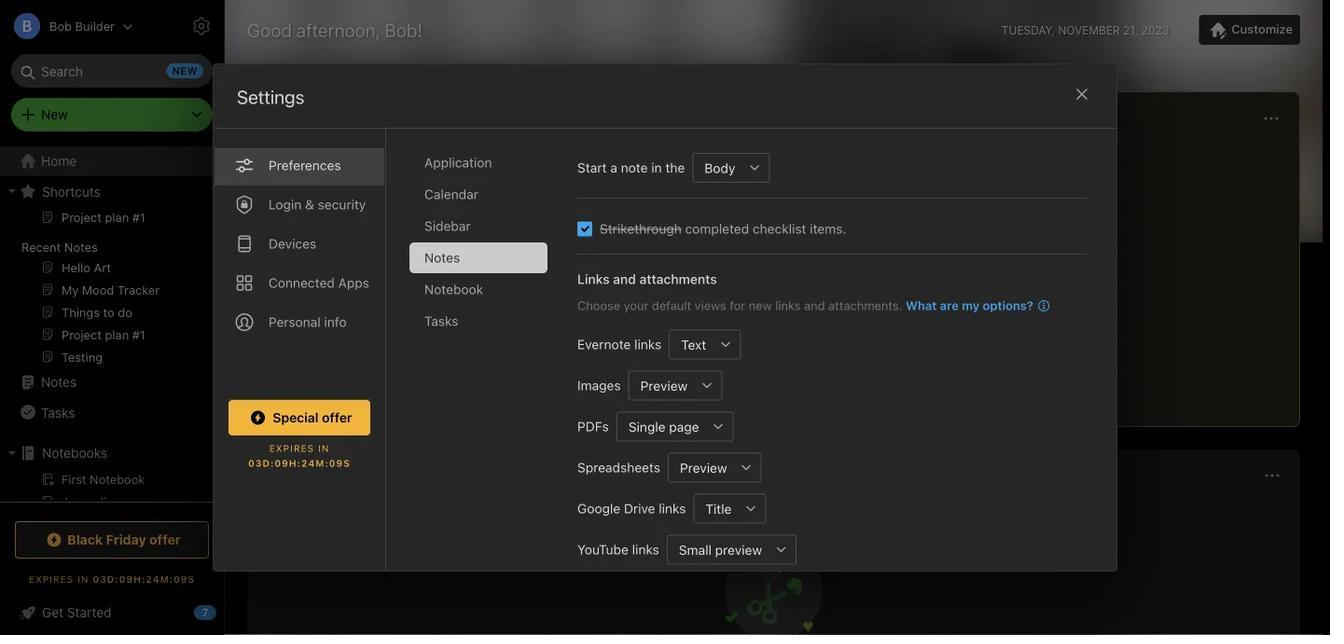 Task type: locate. For each thing, give the bounding box(es) containing it.
recently captured
[[262, 468, 402, 483]]

the right in
[[666, 160, 685, 176]]

preview
[[715, 542, 762, 558]]

and
[[613, 272, 636, 287], [804, 299, 825, 313]]

2 down tasks tab
[[521, 344, 529, 359]]

links
[[775, 299, 801, 313], [635, 337, 662, 352], [659, 501, 686, 517], [632, 542, 659, 558]]

preview up single page
[[641, 378, 688, 394]]

links right drive
[[659, 501, 686, 517]]

notebook
[[425, 282, 483, 297]]

expires for special offer
[[269, 443, 315, 454]]

0 horizontal spatial 3
[[487, 293, 495, 309]]

milestones
[[450, 243, 515, 258]]

links left 'text' button
[[635, 337, 662, 352]]

personal info
[[269, 315, 347, 330]]

0 vertical spatial 3
[[487, 293, 495, 309]]

1 horizontal spatial 3
[[564, 344, 572, 359]]

1 vertical spatial images
[[345, 496, 389, 511]]

your inside my mood tracker about this template: easily chart your mood every day of the year with our dai ly mood tracker tem plate. click each square to change the cell background accordin...
[[351, 226, 378, 242]]

1 vertical spatial in
[[78, 574, 89, 585]]

task
[[450, 344, 477, 359], [490, 344, 518, 359], [533, 344, 560, 359], [450, 361, 477, 376]]

recent for recent notes
[[21, 240, 61, 254]]

the
[[666, 160, 685, 176], [829, 209, 849, 225], [278, 260, 298, 275], [386, 310, 406, 326]]

tree
[[0, 146, 224, 635]]

Choose default view option for Google Drive links field
[[694, 494, 766, 524]]

new
[[749, 299, 772, 313]]

tuesday,
[[1002, 23, 1055, 36]]

studying
[[793, 226, 847, 242]]

offer right friday
[[149, 532, 181, 548]]

evernote
[[578, 337, 631, 352]]

0 vertical spatial expires in 03d:09h:24m:09s
[[248, 443, 351, 469]]

tab list containing recent
[[251, 138, 938, 157]]

1 vertical spatial expires
[[29, 574, 74, 585]]

1 vertical spatial 4
[[481, 361, 489, 376]]

03d:09h:24m:09s inside tab list
[[248, 458, 351, 469]]

03d:09h:24m:09s
[[248, 458, 351, 469], [93, 574, 195, 585]]

0 vertical spatial your
[[351, 226, 378, 242]]

bob!
[[385, 19, 423, 41]]

1 horizontal spatial tasks
[[425, 314, 459, 329]]

major
[[480, 226, 514, 242]]

expires in 03d:09h:24m:09s for black
[[29, 574, 195, 585]]

in for special
[[318, 443, 330, 454]]

settings image
[[190, 15, 213, 37]]

0 vertical spatial recent
[[262, 138, 304, 153]]

lululemon
[[510, 209, 572, 225]]

expires for black friday offer
[[29, 574, 74, 585]]

plate.
[[278, 277, 405, 309]]

0 vertical spatial 2
[[487, 277, 494, 292]]

background
[[302, 327, 374, 342]]

sidebar
[[425, 218, 471, 234]]

1 vertical spatial offer
[[149, 532, 181, 548]]

1 vertical spatial recent
[[21, 240, 61, 254]]

notes
[[64, 240, 98, 254], [425, 250, 460, 266], [41, 375, 77, 390]]

3
[[487, 293, 495, 309], [564, 344, 572, 359]]

spreadsheets
[[578, 460, 661, 475]]

calendar tab
[[410, 179, 548, 210]]

0 horizontal spatial offer
[[149, 532, 181, 548]]

images inside tab list
[[345, 496, 389, 511]]

thumbnail image
[[606, 313, 767, 414]]

preview button up "single page" 'button'
[[629, 371, 693, 401]]

beach
[[852, 209, 889, 225]]

good
[[247, 19, 292, 41]]

emails
[[559, 496, 598, 511]]

cell
[[278, 327, 299, 342]]

Select66 checkbox
[[578, 222, 592, 237]]

nov up special on the bottom left
[[278, 388, 299, 401]]

notes up the tasks 'button'
[[41, 375, 77, 390]]

notebook tab
[[410, 274, 548, 305]]

offer
[[322, 410, 352, 426], [149, 532, 181, 548]]

1 horizontal spatial your
[[624, 299, 649, 313]]

links down drive
[[632, 542, 659, 558]]

1 vertical spatial tasks
[[41, 405, 75, 420]]

5
[[487, 327, 495, 342]]

recent down shortcuts
[[21, 240, 61, 254]]

and right links at the top of page
[[613, 272, 636, 287]]

0 vertical spatial preview
[[641, 378, 688, 394]]

login & security
[[269, 197, 366, 212]]

1 vertical spatial preview button
[[668, 453, 732, 483]]

customize button
[[1199, 15, 1301, 45]]

offer inside special offer popup button
[[322, 410, 352, 426]]

1 horizontal spatial expires in 03d:09h:24m:09s
[[248, 443, 351, 469]]

-
[[893, 209, 899, 225]]

the up studying
[[829, 209, 849, 225]]

03d:09h:24m:09s down special offer popup button
[[248, 458, 351, 469]]

1 vertical spatial and
[[804, 299, 825, 313]]

0 horizontal spatial 03d:09h:24m:09s
[[93, 574, 195, 585]]

1 horizontal spatial expires
[[269, 443, 315, 454]]

0 vertical spatial nov 1
[[621, 243, 651, 256]]

preview for spreadsheets
[[680, 460, 727, 476]]

task left evernote
[[533, 344, 560, 359]]

0 vertical spatial in
[[318, 443, 330, 454]]

1 horizontal spatial offer
[[322, 410, 352, 426]]

nov 1 down strikethrough
[[621, 243, 651, 256]]

week
[[450, 260, 483, 275], [450, 277, 483, 292], [450, 293, 483, 309], [450, 310, 483, 326], [450, 327, 483, 342]]

recent inside tab list
[[262, 138, 304, 153]]

images down evernote
[[578, 378, 621, 393]]

1 vertical spatial 3
[[564, 344, 572, 359]]

for
[[730, 299, 746, 313]]

tasks down 'notebook'
[[425, 314, 459, 329]]

expires up recently
[[269, 443, 315, 454]]

this
[[318, 209, 340, 225]]

4 up '5'
[[487, 310, 495, 326]]

1 horizontal spatial 03d:09h:24m:09s
[[248, 458, 351, 469]]

small
[[679, 542, 712, 558]]

0 horizontal spatial to
[[323, 310, 335, 326]]

the inside the things to do go to the beach - studying abroad
[[829, 209, 849, 225]]

Search text field
[[24, 54, 200, 88]]

nov 1 up special on the bottom left
[[278, 388, 307, 401]]

to down click
[[323, 310, 335, 326]]

abroad
[[850, 226, 894, 242]]

1 vertical spatial preview
[[680, 460, 727, 476]]

images down captured
[[345, 496, 389, 511]]

tasks up notebooks on the left of the page
[[41, 405, 75, 420]]

summary
[[450, 209, 507, 225]]

1 horizontal spatial nov
[[621, 243, 642, 256]]

customize
[[1232, 22, 1293, 36]]

expires
[[269, 443, 315, 454], [29, 574, 74, 585]]

notes down nike
[[425, 250, 460, 266]]

text
[[681, 337, 707, 353]]

easily
[[278, 226, 313, 242]]

5 week from the top
[[450, 327, 483, 342]]

special
[[273, 410, 319, 426]]

youtube links
[[578, 542, 659, 558]]

notebooks
[[42, 446, 107, 461]]

preview inside field
[[680, 460, 727, 476]]

things to do go to the beach - studying abroad
[[793, 189, 899, 242]]

1 vertical spatial 2
[[521, 344, 529, 359]]

tab list containing images
[[251, 496, 1297, 515]]

of
[[378, 243, 390, 258]]

1 vertical spatial your
[[624, 299, 649, 313]]

expires in 03d:09h:24m:09s
[[248, 443, 351, 469], [29, 574, 195, 585]]

template:
[[343, 209, 400, 225]]

preview button up title button
[[668, 453, 732, 483]]

0 horizontal spatial images
[[345, 496, 389, 511]]

tracker
[[339, 189, 386, 204]]

and left attachments.
[[804, 299, 825, 313]]

0 horizontal spatial and
[[613, 272, 636, 287]]

what are my options?
[[906, 299, 1034, 313]]

preview inside "field"
[[641, 378, 688, 394]]

expires inside tab list
[[269, 443, 315, 454]]

tab
[[262, 496, 323, 515]]

google
[[578, 501, 621, 517]]

0 horizontal spatial expires in 03d:09h:24m:09s
[[29, 574, 195, 585]]

0 vertical spatial to
[[839, 189, 852, 204]]

expires in 03d:09h:24m:09s down the 'black friday offer' popup button
[[29, 574, 195, 585]]

1 vertical spatial 03d:09h:24m:09s
[[93, 574, 195, 585]]

1 horizontal spatial in
[[318, 443, 330, 454]]

recent inside group
[[21, 240, 61, 254]]

pdfs
[[578, 419, 609, 434]]

2 horizontal spatial to
[[839, 189, 852, 204]]

1 vertical spatial expires in 03d:09h:24m:09s
[[29, 574, 195, 585]]

expires down black
[[29, 574, 74, 585]]

attachments.
[[829, 299, 903, 313]]

mood down easily
[[278, 243, 312, 258]]

3 up '5'
[[487, 293, 495, 309]]

task down tasks tab
[[450, 344, 477, 359]]

recent
[[262, 138, 304, 153], [21, 240, 61, 254]]

0 horizontal spatial your
[[351, 226, 378, 242]]

home
[[41, 153, 77, 169]]

your down links and attachments
[[624, 299, 649, 313]]

0 vertical spatial offer
[[322, 410, 352, 426]]

nov down strikethrough
[[621, 243, 642, 256]]

0 horizontal spatial in
[[78, 574, 89, 585]]

tasks tab
[[410, 306, 548, 337]]

recent up preferences
[[262, 138, 304, 153]]

1 horizontal spatial recent
[[262, 138, 304, 153]]

2 down notes tab
[[487, 277, 494, 292]]

Choose default view option for PDFs field
[[617, 412, 734, 442]]

preview button for spreadsheets
[[668, 453, 732, 483]]

0 vertical spatial expires
[[269, 443, 315, 454]]

0 horizontal spatial tasks
[[41, 405, 75, 420]]

1 vertical spatial to
[[814, 209, 826, 225]]

tab list containing preferences
[[214, 129, 386, 571]]

notes link
[[0, 368, 216, 397]]

what
[[906, 299, 937, 313]]

in down black
[[78, 574, 89, 585]]

0 vertical spatial tasks
[[425, 314, 459, 329]]

expires in 03d:09h:24m:09s down special offer popup button
[[248, 443, 351, 469]]

0 vertical spatial preview button
[[629, 371, 693, 401]]

1 horizontal spatial images
[[578, 378, 621, 393]]

group
[[0, 468, 216, 543]]

click
[[315, 293, 345, 309]]

1 vertical spatial nov
[[278, 388, 299, 401]]

recent for recent
[[262, 138, 304, 153]]

tree containing home
[[0, 146, 224, 635]]

notebooks link
[[0, 439, 216, 468]]

dai
[[383, 260, 407, 275]]

in
[[318, 443, 330, 454], [78, 574, 89, 585]]

your up day
[[351, 226, 378, 242]]

to inside my mood tracker about this template: easily chart your mood every day of the year with our dai ly mood tracker tem plate. click each square to change the cell background accordin...
[[323, 310, 335, 326]]

small preview button
[[667, 535, 767, 565]]

to left 'do'
[[839, 189, 852, 204]]

offer right special on the bottom left
[[322, 410, 352, 426]]

single page button
[[617, 412, 704, 442]]

0 horizontal spatial expires
[[29, 574, 74, 585]]

images
[[578, 378, 621, 393], [345, 496, 389, 511]]

0 horizontal spatial recent
[[21, 240, 61, 254]]

sales
[[544, 243, 575, 258]]

sidebar tab
[[410, 211, 548, 242]]

preview up title button
[[680, 460, 727, 476]]

recently captured button
[[258, 465, 402, 487]]

the down tem
[[386, 310, 406, 326]]

to up studying
[[814, 209, 826, 225]]

4 left le...
[[481, 361, 489, 376]]

application
[[425, 155, 492, 170]]

0 vertical spatial images
[[578, 378, 621, 393]]

notes tab
[[410, 243, 548, 273]]

notes down shortcuts
[[64, 240, 98, 254]]

tab list
[[214, 129, 386, 571], [251, 138, 938, 157], [410, 148, 563, 571], [251, 496, 1297, 515]]

in up 'recently captured' 'button'
[[318, 443, 330, 454]]

03d:09h:24m:09s down friday
[[93, 574, 195, 585]]

body button
[[693, 153, 740, 183]]

emails tab
[[559, 496, 598, 515]]

apps
[[338, 275, 369, 291]]

items.
[[810, 221, 847, 237]]

3 left evernote
[[564, 344, 572, 359]]

None search field
[[24, 54, 200, 88]]

preview button
[[629, 371, 693, 401], [668, 453, 732, 483]]

2 vertical spatial to
[[323, 310, 335, 326]]

project plan #1 summary lululemon nike major milestones 100 sales week 1 mm/dd/yy week 2 mm/dd/yy week 3 mm/dd/yy week 4 mm/dd/yy week 5 mm/dd/yy task 1 task 2 task 3 task 4 le...
[[450, 189, 575, 376]]

2
[[487, 277, 494, 292], [521, 344, 529, 359]]

mood down 'year'
[[292, 277, 326, 292]]

expires in 03d:09h:24m:09s inside tab list
[[248, 443, 351, 469]]

0 horizontal spatial nov 1
[[278, 388, 307, 401]]

task up le...
[[490, 344, 518, 359]]

#1
[[528, 189, 543, 204]]

4 week from the top
[[450, 310, 483, 326]]

1 horizontal spatial to
[[814, 209, 826, 225]]

0 vertical spatial 03d:09h:24m:09s
[[248, 458, 351, 469]]

views
[[695, 299, 727, 313]]



Task type: describe. For each thing, give the bounding box(es) containing it.
shortcuts
[[42, 184, 101, 199]]

strikethrough completed checklist items.
[[600, 221, 847, 237]]

1 horizontal spatial nov 1
[[621, 243, 651, 256]]

Start a new note in the body or title. field
[[693, 153, 770, 183]]

year
[[301, 260, 327, 275]]

youtube
[[578, 542, 629, 558]]

black friday offer button
[[15, 522, 209, 559]]

task left le...
[[450, 361, 477, 376]]

notes inside "link"
[[41, 375, 77, 390]]

our
[[359, 260, 379, 275]]

go
[[793, 209, 810, 225]]

tasks inside the tasks 'button'
[[41, 405, 75, 420]]

recent notes
[[21, 240, 98, 254]]

black
[[67, 532, 103, 548]]

in
[[652, 160, 662, 176]]

03d:09h:24m:09s for offer
[[248, 458, 351, 469]]

connected apps
[[269, 275, 369, 291]]

choose
[[578, 299, 621, 313]]

preferences
[[269, 158, 341, 173]]

new
[[41, 107, 68, 122]]

in for black
[[78, 574, 89, 585]]

ly
[[278, 260, 407, 292]]

1 up 'special offer'
[[302, 388, 307, 401]]

devices
[[269, 236, 316, 252]]

single
[[629, 419, 666, 435]]

default
[[652, 299, 692, 313]]

images tab
[[345, 496, 389, 515]]

accordin...
[[278, 344, 341, 359]]

attachments
[[640, 272, 717, 287]]

expand notebooks image
[[5, 446, 20, 461]]

special offer
[[273, 410, 352, 426]]

good afternoon, bob!
[[247, 19, 423, 41]]

november
[[1058, 23, 1120, 36]]

a
[[611, 160, 618, 176]]

0 vertical spatial and
[[613, 272, 636, 287]]

calendar
[[425, 187, 479, 202]]

every
[[316, 243, 349, 258]]

about
[[278, 209, 314, 225]]

close image
[[1071, 83, 1094, 106]]

preview for images
[[641, 378, 688, 394]]

1 down tasks tab
[[481, 344, 487, 359]]

le...
[[493, 361, 518, 376]]

strikethrough
[[600, 221, 682, 237]]

tab list containing application
[[410, 148, 563, 571]]

tracker
[[329, 277, 372, 292]]

21,
[[1124, 23, 1139, 36]]

hello
[[621, 189, 654, 204]]

art
[[657, 189, 677, 204]]

notes inside group
[[64, 240, 98, 254]]

Choose default view option for Spreadsheets field
[[668, 453, 762, 483]]

links
[[578, 272, 610, 287]]

preview button for images
[[629, 371, 693, 401]]

expires in 03d:09h:24m:09s for special
[[248, 443, 351, 469]]

notes inside tab
[[425, 250, 460, 266]]

0 vertical spatial mood
[[278, 243, 312, 258]]

suggested tab
[[327, 138, 392, 157]]

the up connected
[[278, 260, 298, 275]]

checklist
[[753, 221, 807, 237]]

project
[[450, 189, 495, 204]]

0 horizontal spatial nov
[[278, 388, 299, 401]]

tuesday, november 21, 2023
[[1002, 23, 1169, 36]]

Start writing… text field
[[980, 139, 1299, 411]]

page
[[669, 419, 699, 435]]

100
[[518, 243, 540, 258]]

black friday offer
[[67, 532, 181, 548]]

plan
[[498, 189, 525, 204]]

0 horizontal spatial 2
[[487, 277, 494, 292]]

0 vertical spatial 4
[[487, 310, 495, 326]]

links right new
[[775, 299, 801, 313]]

3 week from the top
[[450, 293, 483, 309]]

1 down strikethrough
[[645, 243, 651, 256]]

my
[[962, 299, 980, 313]]

chart
[[316, 226, 348, 242]]

text button
[[669, 330, 711, 360]]

2023
[[1142, 23, 1169, 36]]

03d:09h:24m:09s for friday
[[93, 574, 195, 585]]

security
[[318, 197, 366, 212]]

1 week from the top
[[450, 260, 483, 275]]

small preview
[[679, 542, 762, 558]]

1 vertical spatial nov 1
[[278, 388, 307, 401]]

Choose default view option for Images field
[[629, 371, 722, 401]]

tasks inside tasks tab
[[425, 314, 459, 329]]

body
[[705, 160, 736, 176]]

new button
[[11, 98, 213, 132]]

recent notes group
[[0, 206, 216, 375]]

offer inside the 'black friday offer' popup button
[[149, 532, 181, 548]]

shortcuts button
[[0, 176, 216, 206]]

1 horizontal spatial and
[[804, 299, 825, 313]]

1 horizontal spatial 2
[[521, 344, 529, 359]]

title
[[706, 501, 732, 517]]

day
[[352, 243, 374, 258]]

captured
[[332, 468, 402, 483]]

my
[[278, 189, 297, 204]]

recent tab
[[262, 138, 304, 157]]

links and attachments
[[578, 272, 717, 287]]

square
[[278, 310, 319, 326]]

are
[[940, 299, 959, 313]]

1 down "milestones"
[[487, 260, 493, 275]]

note
[[621, 160, 648, 176]]

Choose default view option for YouTube links field
[[667, 535, 797, 565]]

2 week from the top
[[450, 277, 483, 292]]

hello art
[[621, 189, 677, 204]]

tasks button
[[0, 397, 216, 427]]

application tab
[[410, 148, 548, 178]]

my mood tracker about this template: easily chart your mood every day of the year with our dai ly mood tracker tem plate. click each square to change the cell background accordin...
[[278, 189, 407, 359]]

mood
[[300, 189, 336, 204]]

recently
[[262, 468, 328, 483]]

special offer button
[[229, 400, 370, 436]]

each
[[348, 293, 377, 309]]

Choose default view option for Evernote links field
[[669, 330, 741, 360]]

change
[[338, 310, 383, 326]]

start
[[578, 160, 607, 176]]

personal
[[269, 315, 321, 330]]

settings
[[237, 86, 304, 108]]

options?
[[983, 299, 1034, 313]]

login
[[269, 197, 302, 212]]

0 vertical spatial nov
[[621, 243, 642, 256]]

afternoon,
[[297, 19, 380, 41]]

info
[[324, 315, 347, 330]]

with
[[331, 260, 356, 275]]

1 vertical spatial mood
[[292, 277, 326, 292]]



Task type: vqa. For each thing, say whether or not it's contained in the screenshot.


